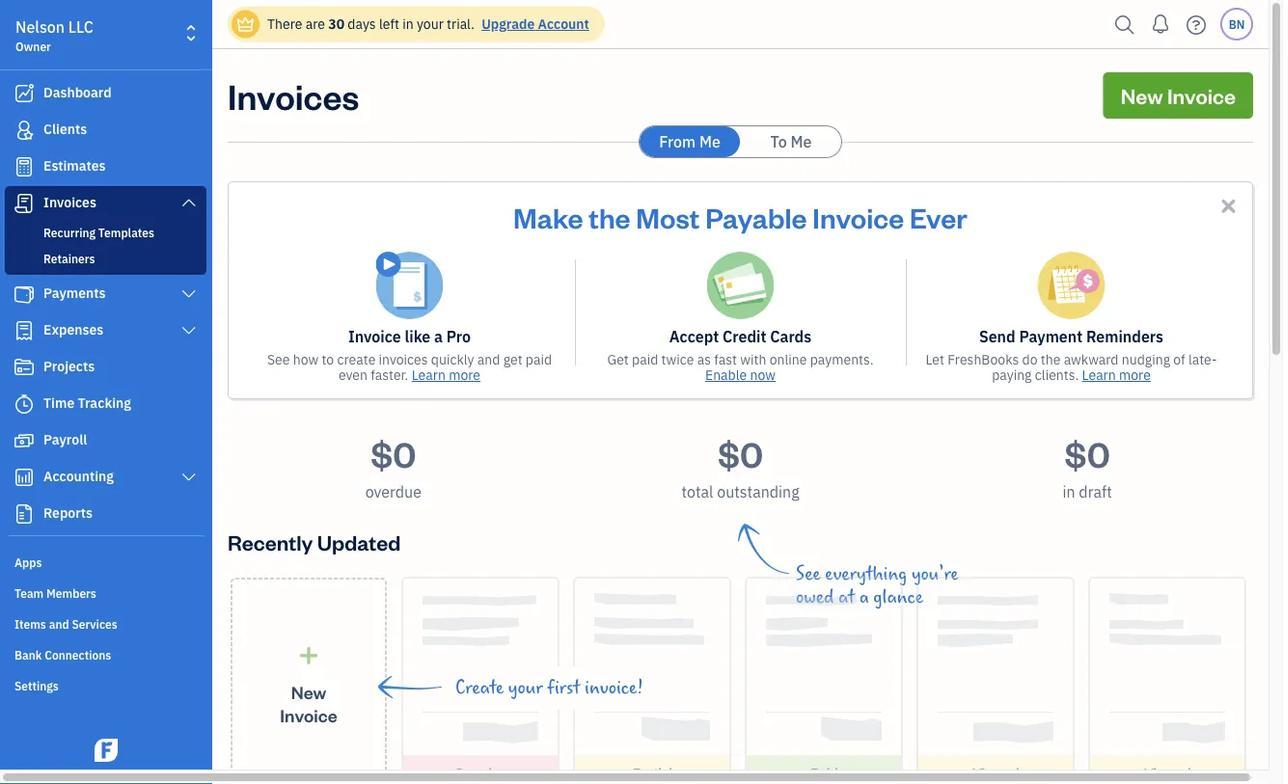 Task type: vqa. For each thing, say whether or not it's contained in the screenshot.


Task type: describe. For each thing, give the bounding box(es) containing it.
and inside main element
[[49, 617, 69, 632]]

nelson
[[15, 17, 65, 37]]

recently updated
[[228, 529, 401, 556]]

$0 total outstanding
[[682, 431, 800, 502]]

30
[[328, 15, 345, 33]]

invoice like a pro image
[[376, 252, 444, 320]]

everything
[[825, 564, 908, 585]]

see for see how to create invoices quickly and get paid even faster.
[[267, 351, 290, 369]]

dashboard image
[[13, 84, 36, 103]]

invoice image
[[13, 194, 36, 213]]

members
[[46, 586, 96, 601]]

to me link
[[741, 126, 842, 157]]

invoices link
[[5, 186, 207, 221]]

invoices
[[379, 351, 428, 369]]

paid inside accept credit cards get paid twice as fast with online payments. enable now
[[632, 351, 659, 369]]

accept credit cards get paid twice as fast with online payments. enable now
[[608, 327, 874, 384]]

owed
[[796, 587, 834, 608]]

accept credit cards image
[[707, 252, 775, 320]]

llc
[[68, 17, 94, 37]]

main element
[[0, 0, 261, 770]]

invoices inside main element
[[43, 194, 96, 211]]

payroll link
[[5, 424, 207, 459]]

accept
[[670, 327, 719, 347]]

most
[[636, 199, 700, 235]]

payment image
[[13, 285, 36, 304]]

send payment reminders image
[[1038, 252, 1106, 320]]

team
[[14, 586, 44, 601]]

clients link
[[5, 113, 207, 148]]

invoice down plus image at the left of the page
[[280, 704, 338, 727]]

0 horizontal spatial new invoice
[[280, 681, 338, 727]]

$0 overdue
[[366, 431, 422, 502]]

enable
[[706, 366, 747, 384]]

estimates link
[[5, 150, 207, 184]]

payments
[[43, 284, 106, 302]]

new inside new invoice
[[291, 681, 327, 704]]

payments link
[[5, 277, 207, 312]]

faster.
[[371, 366, 409, 384]]

in inside $0 in draft
[[1063, 482, 1076, 502]]

create your first invoice!
[[456, 678, 644, 699]]

credit
[[723, 327, 767, 347]]

upgrade
[[482, 15, 535, 33]]

make
[[514, 199, 584, 235]]

$0 for $0 total outstanding
[[718, 431, 764, 476]]

team members
[[14, 586, 96, 601]]

invoice up create
[[348, 327, 401, 347]]

payable
[[706, 199, 808, 235]]

to me
[[771, 132, 812, 152]]

$0 for $0 overdue
[[371, 431, 416, 476]]

settings link
[[5, 671, 207, 700]]

0 horizontal spatial the
[[589, 199, 631, 235]]

outstanding
[[717, 482, 800, 502]]

you're
[[912, 564, 959, 585]]

apps link
[[5, 547, 207, 576]]

1 horizontal spatial invoices
[[228, 72, 360, 118]]

invoice like a pro
[[348, 327, 471, 347]]

invoice!
[[585, 678, 644, 699]]

updated
[[317, 529, 401, 556]]

more for send payment reminders
[[1120, 366, 1151, 384]]

expense image
[[13, 321, 36, 341]]

time tracking
[[43, 394, 131, 412]]

create
[[456, 678, 504, 699]]

time
[[43, 394, 75, 412]]

make the most payable invoice ever
[[514, 199, 968, 235]]

estimates
[[43, 157, 106, 175]]

send
[[980, 327, 1016, 347]]

days
[[348, 15, 376, 33]]

invoice left ever
[[813, 199, 905, 235]]

estimate image
[[13, 157, 36, 177]]

items
[[14, 617, 46, 632]]

how
[[293, 351, 319, 369]]

from me link
[[640, 126, 740, 157]]

timer image
[[13, 395, 36, 414]]

connections
[[45, 648, 111, 663]]

see for see everything you're owed at a glance
[[796, 564, 821, 585]]

project image
[[13, 358, 36, 377]]

recurring templates
[[43, 225, 154, 240]]

draft
[[1080, 482, 1113, 502]]

retainers
[[43, 251, 95, 266]]

with
[[741, 351, 767, 369]]

new invoice link for create your first invoice!
[[231, 578, 387, 785]]

accounting link
[[5, 460, 207, 495]]

team members link
[[5, 578, 207, 607]]

0 horizontal spatial a
[[434, 327, 443, 347]]

expenses
[[43, 321, 104, 339]]

trial.
[[447, 15, 475, 33]]

learn for reminders
[[1083, 366, 1117, 384]]

see everything you're owed at a glance
[[796, 564, 959, 608]]

twice
[[662, 351, 694, 369]]

0 vertical spatial your
[[417, 15, 444, 33]]

nudging
[[1122, 351, 1171, 369]]

from
[[659, 132, 696, 152]]

let freshbooks do the awkward nudging of late- paying clients.
[[926, 351, 1218, 384]]

more for invoice like a pro
[[449, 366, 481, 384]]

dashboard
[[43, 83, 112, 101]]

clients
[[43, 120, 87, 138]]

crown image
[[236, 14, 256, 34]]

dashboard link
[[5, 76, 207, 111]]

templates
[[98, 225, 154, 240]]

items and services
[[14, 617, 117, 632]]

upgrade account link
[[478, 15, 590, 33]]

clients.
[[1036, 366, 1079, 384]]

bn
[[1230, 16, 1246, 32]]

time tracking link
[[5, 387, 207, 422]]



Task type: locate. For each thing, give the bounding box(es) containing it.
tracking
[[78, 394, 131, 412]]

learn more down reminders
[[1083, 366, 1151, 384]]

from me
[[659, 132, 721, 152]]

2 more from the left
[[1120, 366, 1151, 384]]

2 chevron large down image from the top
[[180, 323, 198, 339]]

client image
[[13, 121, 36, 140]]

learn
[[412, 366, 446, 384], [1083, 366, 1117, 384]]

in
[[403, 15, 414, 33], [1063, 482, 1076, 502]]

chevron large down image inside payments link
[[180, 287, 198, 302]]

see inside see how to create invoices quickly and get paid even faster.
[[267, 351, 290, 369]]

2 chevron large down image from the top
[[180, 470, 198, 486]]

learn for a
[[412, 366, 446, 384]]

reports link
[[5, 497, 207, 532]]

1 horizontal spatial new invoice
[[1121, 82, 1237, 109]]

payments.
[[811, 351, 874, 369]]

1 horizontal spatial in
[[1063, 482, 1076, 502]]

a
[[434, 327, 443, 347], [860, 587, 869, 608]]

1 vertical spatial invoices
[[43, 194, 96, 211]]

send payment reminders
[[980, 327, 1164, 347]]

$0 inside $0 overdue
[[371, 431, 416, 476]]

the right do
[[1041, 351, 1061, 369]]

0 vertical spatial new
[[1121, 82, 1164, 109]]

see up owed
[[796, 564, 821, 585]]

items and services link
[[5, 609, 207, 638]]

settings
[[14, 679, 59, 694]]

$0 up overdue
[[371, 431, 416, 476]]

see left how
[[267, 351, 290, 369]]

0 vertical spatial see
[[267, 351, 290, 369]]

2 me from the left
[[791, 132, 812, 152]]

projects link
[[5, 350, 207, 385]]

notifications image
[[1146, 5, 1177, 43]]

$0 inside $0 total outstanding
[[718, 431, 764, 476]]

learn right clients.
[[1083, 366, 1117, 384]]

report image
[[13, 505, 36, 524]]

payroll
[[43, 431, 87, 449]]

0 horizontal spatial me
[[700, 132, 721, 152]]

quickly
[[431, 351, 474, 369]]

new invoice down go to help "image"
[[1121, 82, 1237, 109]]

account
[[538, 15, 590, 33]]

1 horizontal spatial see
[[796, 564, 821, 585]]

0 horizontal spatial learn more
[[412, 366, 481, 384]]

1 chevron large down image from the top
[[180, 287, 198, 302]]

ever
[[910, 199, 968, 235]]

learn more for a
[[412, 366, 481, 384]]

1 vertical spatial new
[[291, 681, 327, 704]]

me right from
[[700, 132, 721, 152]]

see how to create invoices quickly and get paid even faster.
[[267, 351, 552, 384]]

1 horizontal spatial paid
[[632, 351, 659, 369]]

learn more
[[412, 366, 481, 384], [1083, 366, 1151, 384]]

learn right faster.
[[412, 366, 446, 384]]

me for to me
[[791, 132, 812, 152]]

your left first
[[508, 678, 543, 699]]

$0
[[371, 431, 416, 476], [718, 431, 764, 476], [1065, 431, 1111, 476]]

1 horizontal spatial learn more
[[1083, 366, 1151, 384]]

invoice down go to help "image"
[[1168, 82, 1237, 109]]

search image
[[1110, 10, 1141, 39]]

chevron large down image for expenses
[[180, 323, 198, 339]]

1 vertical spatial new invoice link
[[231, 578, 387, 785]]

1 horizontal spatial a
[[860, 587, 869, 608]]

in left draft
[[1063, 482, 1076, 502]]

1 vertical spatial and
[[49, 617, 69, 632]]

reports
[[43, 504, 93, 522]]

pro
[[447, 327, 471, 347]]

1 paid from the left
[[526, 351, 552, 369]]

new invoice link for invoices
[[1104, 72, 1254, 119]]

1 horizontal spatial $0
[[718, 431, 764, 476]]

invoices
[[228, 72, 360, 118], [43, 194, 96, 211]]

2 paid from the left
[[632, 351, 659, 369]]

0 horizontal spatial invoices
[[43, 194, 96, 211]]

0 horizontal spatial $0
[[371, 431, 416, 476]]

$0 inside $0 in draft
[[1065, 431, 1111, 476]]

bank
[[14, 648, 42, 663]]

there are 30 days left in your trial. upgrade account
[[267, 15, 590, 33]]

learn more for reminders
[[1083, 366, 1151, 384]]

chevron large down image for accounting
[[180, 470, 198, 486]]

1 vertical spatial in
[[1063, 482, 1076, 502]]

get
[[608, 351, 629, 369]]

new invoice down plus image at the left of the page
[[280, 681, 338, 727]]

your left 'trial.'
[[417, 15, 444, 33]]

1 more from the left
[[449, 366, 481, 384]]

0 horizontal spatial in
[[403, 15, 414, 33]]

me right to on the right
[[791, 132, 812, 152]]

and inside see how to create invoices quickly and get paid even faster.
[[478, 351, 500, 369]]

1 me from the left
[[700, 132, 721, 152]]

recently
[[228, 529, 313, 556]]

1 horizontal spatial your
[[508, 678, 543, 699]]

let
[[926, 351, 945, 369]]

0 horizontal spatial paid
[[526, 351, 552, 369]]

0 vertical spatial chevron large down image
[[180, 287, 198, 302]]

bank connections link
[[5, 640, 207, 669]]

chevron large down image
[[180, 195, 198, 210], [180, 470, 198, 486]]

at
[[839, 587, 855, 608]]

chevron large down image down payments link
[[180, 323, 198, 339]]

1 horizontal spatial more
[[1120, 366, 1151, 384]]

apps
[[14, 555, 42, 570]]

0 vertical spatial new invoice
[[1121, 82, 1237, 109]]

in right left
[[403, 15, 414, 33]]

1 horizontal spatial learn
[[1083, 366, 1117, 384]]

total
[[682, 482, 714, 502]]

are
[[306, 15, 325, 33]]

0 vertical spatial in
[[403, 15, 414, 33]]

invoices up recurring
[[43, 194, 96, 211]]

2 learn more from the left
[[1083, 366, 1151, 384]]

1 learn from the left
[[412, 366, 446, 384]]

0 vertical spatial chevron large down image
[[180, 195, 198, 210]]

retainers link
[[9, 247, 203, 270]]

1 horizontal spatial new invoice link
[[1104, 72, 1254, 119]]

new invoice link
[[1104, 72, 1254, 119], [231, 578, 387, 785]]

$0 up outstanding
[[718, 431, 764, 476]]

0 vertical spatial invoices
[[228, 72, 360, 118]]

recurring templates link
[[9, 221, 203, 244]]

get
[[504, 351, 523, 369]]

overdue
[[366, 482, 422, 502]]

0 horizontal spatial new
[[291, 681, 327, 704]]

close image
[[1218, 195, 1240, 217]]

0 vertical spatial a
[[434, 327, 443, 347]]

invoices down there at the left of page
[[228, 72, 360, 118]]

more down pro
[[449, 366, 481, 384]]

2 horizontal spatial $0
[[1065, 431, 1111, 476]]

me for from me
[[700, 132, 721, 152]]

freshbooks
[[948, 351, 1020, 369]]

bank connections
[[14, 648, 111, 663]]

to
[[771, 132, 787, 152]]

2 $0 from the left
[[718, 431, 764, 476]]

paid right the get
[[632, 351, 659, 369]]

chevron large down image
[[180, 287, 198, 302], [180, 323, 198, 339]]

chevron large down image inside expenses link
[[180, 323, 198, 339]]

1 vertical spatial the
[[1041, 351, 1061, 369]]

3 $0 from the left
[[1065, 431, 1111, 476]]

$0 in draft
[[1063, 431, 1113, 502]]

new down plus image at the left of the page
[[291, 681, 327, 704]]

paid right "get"
[[526, 351, 552, 369]]

1 $0 from the left
[[371, 431, 416, 476]]

0 horizontal spatial learn
[[412, 366, 446, 384]]

1 horizontal spatial new
[[1121, 82, 1164, 109]]

0 horizontal spatial your
[[417, 15, 444, 33]]

new invoice
[[1121, 82, 1237, 109], [280, 681, 338, 727]]

chevron large down image down retainers link
[[180, 287, 198, 302]]

1 horizontal spatial the
[[1041, 351, 1061, 369]]

new down search icon
[[1121, 82, 1164, 109]]

and right items
[[49, 617, 69, 632]]

to
[[322, 351, 334, 369]]

go to help image
[[1182, 10, 1212, 39]]

awkward
[[1064, 351, 1119, 369]]

as
[[698, 351, 711, 369]]

late-
[[1189, 351, 1218, 369]]

0 horizontal spatial more
[[449, 366, 481, 384]]

1 vertical spatial chevron large down image
[[180, 323, 198, 339]]

glance
[[874, 587, 924, 608]]

0 horizontal spatial new invoice link
[[231, 578, 387, 785]]

there
[[267, 15, 303, 33]]

and left "get"
[[478, 351, 500, 369]]

a left pro
[[434, 327, 443, 347]]

chevron large down image for invoices
[[180, 195, 198, 210]]

$0 up draft
[[1065, 431, 1111, 476]]

plus image
[[298, 646, 320, 666]]

a right at
[[860, 587, 869, 608]]

projects
[[43, 358, 95, 376]]

1 chevron large down image from the top
[[180, 195, 198, 210]]

see inside see everything you're owed at a glance
[[796, 564, 821, 585]]

1 horizontal spatial me
[[791, 132, 812, 152]]

owner
[[15, 39, 51, 54]]

the left most
[[589, 199, 631, 235]]

freshbooks image
[[91, 739, 122, 763]]

services
[[72, 617, 117, 632]]

do
[[1023, 351, 1038, 369]]

0 vertical spatial new invoice link
[[1104, 72, 1254, 119]]

cards
[[770, 327, 812, 347]]

0 horizontal spatial see
[[267, 351, 290, 369]]

the inside "let freshbooks do the awkward nudging of late- paying clients."
[[1041, 351, 1061, 369]]

your
[[417, 15, 444, 33], [508, 678, 543, 699]]

$0 for $0 in draft
[[1065, 431, 1111, 476]]

1 vertical spatial your
[[508, 678, 543, 699]]

like
[[405, 327, 431, 347]]

a inside see everything you're owed at a glance
[[860, 587, 869, 608]]

invoice
[[1168, 82, 1237, 109], [813, 199, 905, 235], [348, 327, 401, 347], [280, 704, 338, 727]]

learn more down pro
[[412, 366, 481, 384]]

chevron large down image up reports link
[[180, 470, 198, 486]]

1 vertical spatial chevron large down image
[[180, 470, 198, 486]]

chevron large down image inside 'invoices' link
[[180, 195, 198, 210]]

1 vertical spatial see
[[796, 564, 821, 585]]

money image
[[13, 431, 36, 451]]

0 horizontal spatial and
[[49, 617, 69, 632]]

create
[[337, 351, 376, 369]]

0 vertical spatial the
[[589, 199, 631, 235]]

1 learn more from the left
[[412, 366, 481, 384]]

chevron large down image up recurring templates link
[[180, 195, 198, 210]]

even
[[339, 366, 368, 384]]

reminders
[[1087, 327, 1164, 347]]

2 learn from the left
[[1083, 366, 1117, 384]]

expenses link
[[5, 314, 207, 348]]

left
[[379, 15, 400, 33]]

and
[[478, 351, 500, 369], [49, 617, 69, 632]]

1 vertical spatial new invoice
[[280, 681, 338, 727]]

recurring
[[43, 225, 96, 240]]

chart image
[[13, 468, 36, 487]]

0 vertical spatial and
[[478, 351, 500, 369]]

1 horizontal spatial and
[[478, 351, 500, 369]]

1 vertical spatial a
[[860, 587, 869, 608]]

chevron large down image for payments
[[180, 287, 198, 302]]

paid inside see how to create invoices quickly and get paid even faster.
[[526, 351, 552, 369]]

more down reminders
[[1120, 366, 1151, 384]]

see
[[267, 351, 290, 369], [796, 564, 821, 585]]



